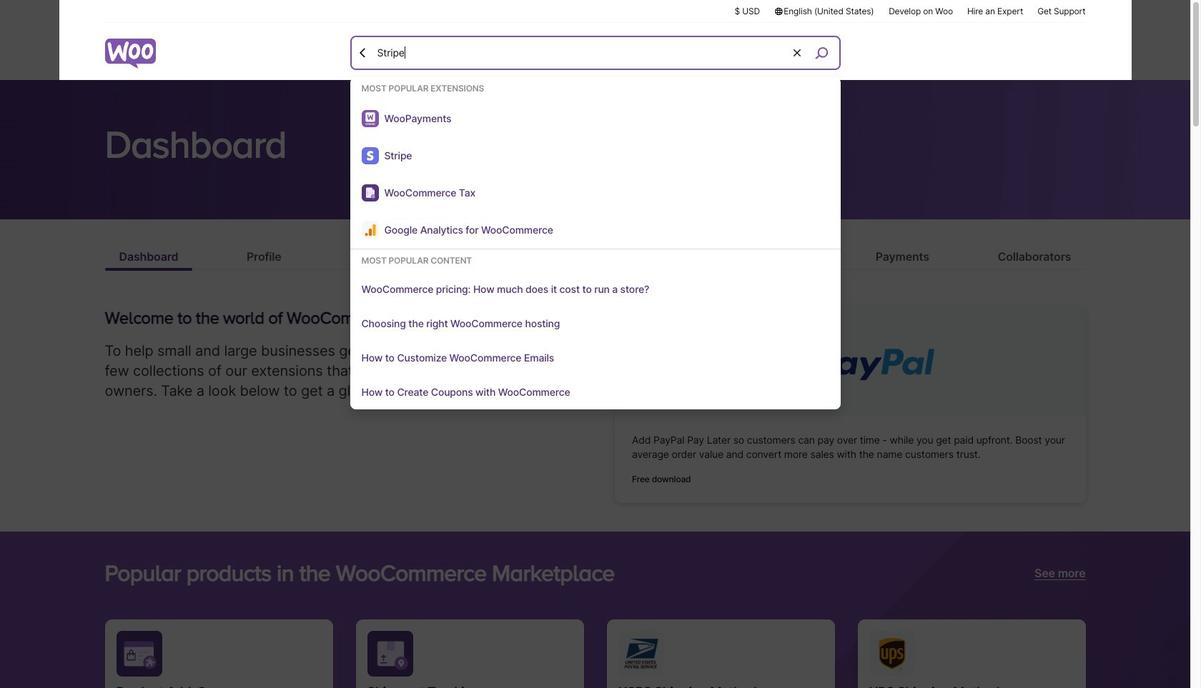 Task type: locate. For each thing, give the bounding box(es) containing it.
2 group from the top
[[350, 255, 841, 410]]

0 vertical spatial group
[[350, 83, 841, 250]]

close search image
[[356, 45, 370, 60]]

list box
[[350, 83, 841, 410]]

group
[[350, 83, 841, 250], [350, 255, 841, 410]]

Find extensions, themes, guides, and more… search field
[[374, 38, 791, 68]]

1 vertical spatial group
[[350, 255, 841, 410]]

None search field
[[350, 36, 841, 410]]



Task type: describe. For each thing, give the bounding box(es) containing it.
1 group from the top
[[350, 83, 841, 250]]



Task type: vqa. For each thing, say whether or not it's contained in the screenshot.
"search box"
yes



